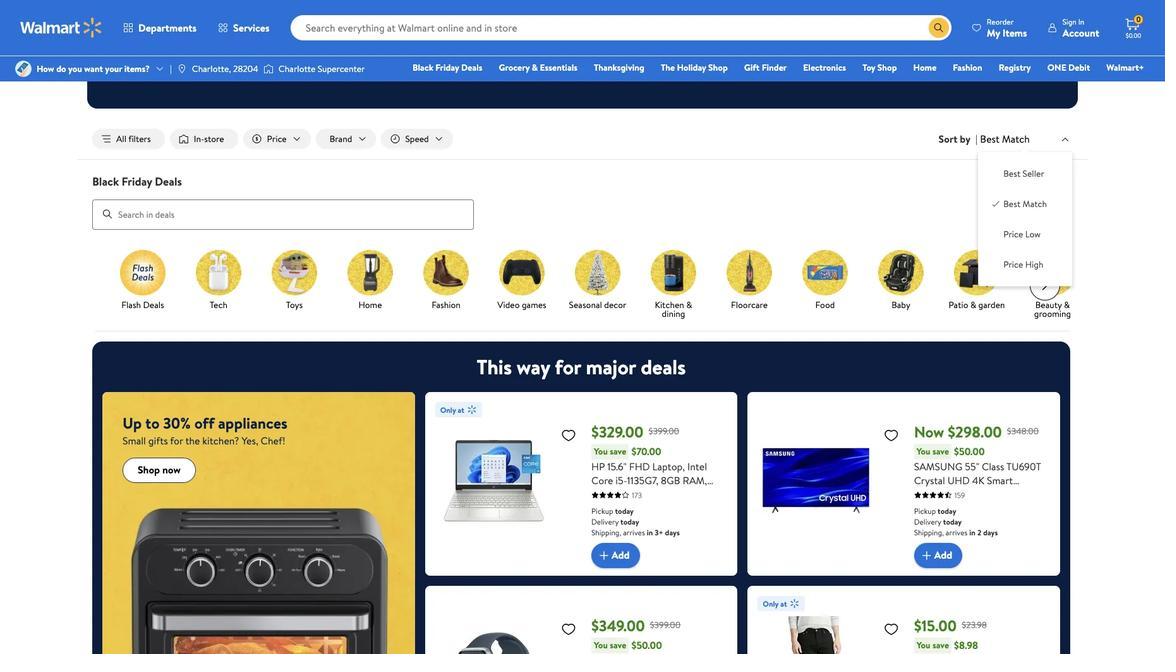 Task type: describe. For each thing, give the bounding box(es) containing it.
0 vertical spatial deals
[[461, 61, 482, 74]]

baby
[[892, 299, 910, 311]]

save for you save $8.98
[[933, 639, 949, 652]]

-
[[959, 488, 963, 501]]

food
[[815, 299, 835, 311]]

you for you save $8.98
[[917, 639, 930, 652]]

shop baby image
[[878, 250, 924, 295]]

shop inside the toy shop link
[[878, 61, 897, 74]]

$15.00
[[914, 615, 957, 637]]

price low
[[1004, 228, 1041, 241]]

Search search field
[[290, 15, 951, 40]]

want
[[84, 63, 103, 75]]

save for you save $70.00 hp 15.6" fhd laptop, intel core i5-1135g7, 8gb ram, 256gb ssd, silver, windows 11 home, 15-dy2795wm
[[610, 445, 626, 458]]

available
[[682, 69, 710, 80]]

how do you want your items?
[[37, 63, 150, 75]]

speed
[[405, 133, 429, 145]]

add for $329.00
[[612, 549, 630, 563]]

charlotte supercenter
[[279, 63, 365, 75]]

not
[[659, 69, 670, 80]]

0 horizontal spatial home
[[359, 299, 382, 311]]

how
[[37, 63, 54, 75]]

add button for now
[[914, 543, 962, 568]]

appliances
[[218, 412, 287, 434]]

grooming
[[1034, 307, 1071, 320]]

0 horizontal spatial home link
[[337, 250, 403, 312]]

only for $15.00
[[763, 599, 779, 609]]

$329.00 group
[[435, 402, 727, 568]]

11
[[717, 488, 724, 501]]

you for you save $70.00 hp 15.6" fhd laptop, intel core i5-1135g7, 8gb ram, 256gb ssd, silver, windows 11 home, 15-dy2795wm
[[594, 445, 608, 458]]

class
[[982, 460, 1004, 474]]

0 horizontal spatial fashion link
[[413, 250, 479, 312]]

toy shop
[[863, 61, 897, 74]]

finder
[[762, 61, 787, 74]]

in
[[1078, 16, 1085, 27]]

ssd,
[[624, 488, 645, 501]]

Walmart Site-Wide search field
[[290, 15, 951, 40]]

173
[[632, 490, 642, 501]]

flash deals link
[[110, 250, 176, 312]]

$329.00
[[591, 421, 644, 443]]

in for $329.00
[[647, 527, 653, 538]]

& for grooming
[[1064, 299, 1070, 311]]

gift finder
[[744, 61, 787, 74]]

for inside the up to 30% off appliances small gifts for the kitchen? yes, chef!
[[170, 434, 183, 448]]

search icon image
[[934, 23, 944, 33]]

days for now $298.00
[[983, 527, 998, 538]]

15-
[[623, 501, 636, 515]]

thanksgiving
[[594, 61, 644, 74]]

$0.00
[[1126, 31, 1141, 40]]

may
[[644, 69, 657, 80]]

in-store button
[[170, 129, 238, 149]]

in-
[[194, 133, 204, 145]]

television
[[914, 488, 956, 501]]

best match inside popup button
[[980, 132, 1030, 146]]

1 horizontal spatial friday
[[436, 61, 459, 74]]

dy2795wm
[[636, 501, 683, 515]]

all filters button
[[92, 129, 165, 149]]

delivery for $329.00
[[591, 517, 619, 527]]

chef!
[[261, 434, 285, 448]]

& for garden
[[970, 299, 976, 311]]

1 horizontal spatial for
[[555, 353, 581, 381]]

only at for $329.00
[[440, 405, 464, 416]]

walmart image
[[20, 18, 102, 38]]

price for price low
[[1004, 228, 1023, 241]]

4k
[[972, 474, 985, 488]]

now
[[914, 421, 944, 443]]

shop toys image
[[272, 250, 317, 295]]

kitchen
[[655, 299, 684, 311]]

food link
[[792, 250, 858, 312]]

while
[[488, 69, 506, 80]]

pickup for $329.00
[[591, 506, 613, 517]]

supercenter
[[318, 63, 365, 75]]

the
[[185, 434, 200, 448]]

1 vertical spatial fashion
[[432, 299, 461, 311]]

toys link
[[262, 250, 327, 312]]

you save $50.00 samsung 55" class tu690t crystal uhd 4k smart television - un55tu690tfxza (new)
[[914, 445, 1049, 515]]

holiday
[[677, 61, 706, 74]]

at for $15.00
[[780, 599, 787, 609]]

sign in to add to favorites list, apple watch series 9 gps 41mm silver aluminum case with storm blue sport band - s/m image
[[561, 622, 576, 637]]

miss
[[653, 37, 682, 59]]

toys
[[286, 299, 303, 311]]

supplies
[[508, 69, 534, 80]]

decor
[[604, 299, 626, 311]]

only at for $15.00
[[763, 599, 787, 609]]

small
[[123, 434, 146, 448]]

55"
[[965, 460, 979, 474]]

Search in deals search field
[[92, 199, 474, 230]]

price button
[[243, 129, 311, 149]]

0 horizontal spatial |
[[170, 63, 172, 75]]

best match button
[[978, 131, 1073, 147]]

tech link
[[186, 250, 251, 312]]

save for you save $50.00
[[610, 639, 626, 652]]

you
[[68, 63, 82, 75]]

store.
[[721, 69, 739, 80]]

$348.00
[[1007, 425, 1039, 438]]

the holiday shop link
[[655, 61, 734, 75]]

shop inside 'shop now' button
[[138, 463, 160, 477]]

$23.98
[[962, 619, 987, 632]]

the
[[661, 61, 675, 74]]

option group containing best seller
[[988, 163, 1062, 276]]

now
[[162, 463, 181, 477]]

only for $329.00
[[440, 405, 456, 416]]

brand button
[[316, 129, 376, 149]]

$329.00 $399.00
[[591, 421, 679, 443]]

you save $70.00 hp 15.6" fhd laptop, intel core i5-1135g7, 8gb ram, 256gb ssd, silver, windows 11 home, 15-dy2795wm
[[591, 445, 724, 515]]

shop floorcare image
[[727, 250, 772, 295]]

$349.00
[[591, 615, 645, 637]]

flash
[[121, 299, 141, 311]]

1 vertical spatial best
[[1004, 168, 1021, 180]]

laptop,
[[652, 460, 685, 474]]

quantities.
[[452, 69, 486, 80]]

friday inside search field
[[122, 174, 152, 190]]

filters
[[128, 133, 151, 145]]

un55tu690tfxza
[[965, 488, 1049, 501]]

this way for major deals
[[477, 353, 686, 381]]

pickup today delivery today shipping, arrives in 2 days
[[914, 506, 998, 538]]

$8.98
[[954, 639, 978, 653]]

match inside best match popup button
[[1002, 132, 1030, 146]]

0 vertical spatial black
[[413, 61, 433, 74]]

black inside search field
[[92, 174, 119, 190]]

hp
[[591, 460, 605, 474]]

rain
[[562, 69, 574, 80]]

$70.00
[[632, 445, 661, 459]]

baby link
[[868, 250, 934, 312]]

shop fashion image
[[423, 250, 469, 295]]

1 horizontal spatial black friday deals
[[413, 61, 482, 74]]

beauty & grooming
[[1034, 299, 1071, 320]]

games
[[522, 299, 546, 311]]

shop inside the holiday shop link
[[708, 61, 728, 74]]

speed button
[[381, 129, 453, 149]]

registry
[[999, 61, 1031, 74]]

be
[[672, 69, 680, 80]]

$15.00 group
[[758, 596, 1050, 655]]

flash deals image
[[120, 250, 166, 295]]

now $298.00 $348.00
[[914, 421, 1039, 443]]

1 vertical spatial best match
[[1004, 198, 1047, 211]]



Task type: vqa. For each thing, say whether or not it's contained in the screenshot.
do
yes



Task type: locate. For each thing, give the bounding box(es) containing it.
next slide for chipmodulewithimages list image
[[1030, 270, 1060, 301]]

gifts
[[148, 434, 168, 448]]

1 add button from the left
[[591, 543, 640, 568]]

1 horizontal spatial in
[[969, 527, 976, 538]]

 image for charlotte supercenter
[[263, 63, 274, 75]]

days right 2
[[983, 527, 998, 538]]

$50.00 inside you save $50.00 samsung 55" class tu690t crystal uhd 4k smart television - un55tu690tfxza (new)
[[954, 445, 985, 459]]

black friday deals down epic
[[413, 61, 482, 74]]

debit
[[1069, 61, 1090, 74]]

| right by
[[976, 132, 978, 146]]

save down '$15.00'
[[933, 639, 949, 652]]

& right patio
[[970, 299, 976, 311]]

0 horizontal spatial at
[[458, 405, 464, 416]]

you down now
[[917, 445, 930, 458]]

1 horizontal spatial arrives
[[946, 527, 968, 538]]

best inside popup button
[[980, 132, 1000, 146]]

black friday deals inside search field
[[92, 174, 182, 190]]

2 arrives from the left
[[946, 527, 968, 538]]

items
[[1003, 26, 1027, 39]]

| right items?
[[170, 63, 172, 75]]

pickup for now
[[914, 506, 936, 517]]

add button for $329.00
[[591, 543, 640, 568]]

save inside you save $8.98
[[933, 639, 949, 652]]

0 horizontal spatial for
[[170, 434, 183, 448]]

shop video games image
[[499, 250, 545, 295]]

& inside grocery & essentials link
[[532, 61, 538, 74]]

price for price
[[267, 133, 287, 145]]

$399.00 for $329.00
[[649, 425, 679, 438]]

floorcare link
[[717, 250, 782, 312]]

sign in to add to favorites list, samsung 55" class tu690t crystal uhd 4k smart television - un55tu690tfxza (new) image
[[884, 428, 899, 443]]

0 vertical spatial home
[[913, 61, 937, 74]]

home down the search icon
[[913, 61, 937, 74]]

thanksgiving link
[[588, 61, 650, 75]]

0 horizontal spatial $50.00
[[632, 639, 662, 653]]

only inside $329.00 group
[[440, 405, 456, 416]]

add for now
[[934, 549, 952, 563]]

in
[[647, 527, 653, 538], [969, 527, 976, 538]]

shop seasonal image
[[575, 250, 620, 295]]

store
[[204, 133, 224, 145]]

1 vertical spatial $399.00
[[650, 619, 681, 632]]

sort
[[939, 132, 958, 146]]

you inside you save $70.00 hp 15.6" fhd laptop, intel core i5-1135g7, 8gb ram, 256gb ssd, silver, windows 11 home, 15-dy2795wm
[[594, 445, 608, 458]]

0 horizontal spatial in
[[647, 527, 653, 538]]

1 vertical spatial |
[[976, 132, 978, 146]]

shipping, inside "pickup today delivery today shipping, arrives in 3+ days"
[[591, 527, 621, 538]]

2 days from the left
[[983, 527, 998, 538]]

1 delivery from the left
[[591, 517, 619, 527]]

 image right '28204'
[[263, 63, 274, 75]]

1 pickup from the left
[[591, 506, 613, 517]]

add button down "pickup today delivery today shipping, arrives in 3+ days"
[[591, 543, 640, 568]]

0 vertical spatial friday
[[436, 61, 459, 74]]

1 horizontal spatial $50.00
[[954, 445, 985, 459]]

shop beauty & grooming image
[[1030, 250, 1075, 295]]

arrives for now
[[946, 527, 968, 538]]

top
[[547, 37, 571, 59]]

charlotte
[[279, 63, 316, 75]]

add to cart image
[[596, 548, 612, 563]]

registry link
[[993, 61, 1037, 75]]

shop patio & garden image
[[954, 250, 1000, 295]]

0 horizontal spatial fashion
[[432, 299, 461, 311]]

best left seller
[[1004, 168, 1021, 180]]

at for $329.00
[[458, 405, 464, 416]]

1 vertical spatial black
[[92, 174, 119, 190]]

1 vertical spatial match
[[1023, 198, 1047, 211]]

save inside you save $50.00
[[610, 639, 626, 652]]

save up 15.6"
[[610, 445, 626, 458]]

0 vertical spatial fashion link
[[947, 61, 988, 75]]

price inside dropdown button
[[267, 133, 287, 145]]

price for price high
[[1004, 259, 1023, 271]]

tech
[[210, 299, 227, 311]]

my
[[987, 26, 1000, 39]]

0 horizontal spatial black
[[92, 174, 119, 190]]

up to 30% off appliances small gifts for the kitchen? yes, chef!
[[123, 412, 287, 448]]

&
[[532, 61, 538, 74], [686, 299, 692, 311], [970, 299, 976, 311], [1064, 299, 1070, 311]]

delivery inside the pickup today delivery today shipping, arrives in 2 days
[[914, 517, 941, 527]]

1 vertical spatial price
[[1004, 228, 1023, 241]]

you for you save $50.00
[[594, 639, 608, 652]]

deals inside search field
[[155, 174, 182, 190]]

0 vertical spatial only
[[440, 405, 456, 416]]

save down $349.00
[[610, 639, 626, 652]]

shop kitchen & dining image
[[651, 250, 696, 295]]

0 horizontal spatial friday
[[122, 174, 152, 190]]

shipping, up add to cart image
[[914, 527, 944, 538]]

seasonal
[[569, 299, 602, 311]]

1 vertical spatial deals
[[155, 174, 182, 190]]

0 vertical spatial $399.00
[[649, 425, 679, 438]]

shipping, up add to cart icon
[[591, 527, 621, 538]]

1 vertical spatial for
[[170, 434, 183, 448]]

checks.
[[576, 69, 600, 80]]

option group
[[988, 163, 1062, 276]]

2 add from the left
[[934, 549, 952, 563]]

gift finder link
[[739, 61, 793, 75]]

0 horizontal spatial black friday deals
[[92, 174, 182, 190]]

pickup inside "pickup today delivery today shipping, arrives in 3+ days"
[[591, 506, 613, 517]]

sort and filter section element
[[77, 119, 1088, 159]]

1 horizontal spatial only at
[[763, 599, 787, 609]]

gift
[[744, 61, 760, 74]]

2 vertical spatial best
[[1004, 198, 1021, 211]]

deals down the in-store button
[[155, 174, 182, 190]]

shipping,
[[591, 527, 621, 538], [914, 527, 944, 538]]

add button down the pickup today delivery today shipping, arrives in 2 days
[[914, 543, 962, 568]]

add inside $329.00 group
[[612, 549, 630, 563]]

$399.00 inside "$349.00 $399.00"
[[650, 619, 681, 632]]

save inside you save $50.00 samsung 55" class tu690t crystal uhd 4k smart television - un55tu690tfxza (new)
[[933, 445, 949, 458]]

0 horizontal spatial days
[[665, 527, 680, 538]]

1 horizontal spatial shipping,
[[914, 527, 944, 538]]

reorder
[[987, 16, 1014, 27]]

one
[[1047, 61, 1066, 74]]

1 horizontal spatial pickup
[[914, 506, 936, 517]]

1 shipping, from the left
[[591, 527, 621, 538]]

 image left charlotte,
[[177, 64, 187, 74]]

1 horizontal spatial home
[[913, 61, 937, 74]]

& for dining
[[686, 299, 692, 311]]

0 horizontal spatial add
[[612, 549, 630, 563]]

& right dining
[[686, 299, 692, 311]]

0 horizontal spatial shipping,
[[591, 527, 621, 538]]

home link
[[908, 61, 942, 75], [337, 250, 403, 312]]

days for $329.00
[[665, 527, 680, 538]]

shipping, inside the pickup today delivery today shipping, arrives in 2 days
[[914, 527, 944, 538]]

1 horizontal spatial add
[[934, 549, 952, 563]]

0 horizontal spatial only at
[[440, 405, 464, 416]]

1 horizontal spatial at
[[780, 599, 787, 609]]

0 vertical spatial |
[[170, 63, 172, 75]]

$298.00
[[948, 421, 1002, 443]]

for right way at the left bottom of the page
[[555, 353, 581, 381]]

1 vertical spatial friday
[[122, 174, 152, 190]]

1 horizontal spatial days
[[983, 527, 998, 538]]

best right best match radio
[[1004, 198, 1021, 211]]

Black Friday Deals search field
[[77, 174, 1088, 230]]

0
[[1136, 14, 1141, 25]]

price left high
[[1004, 259, 1023, 271]]

& inside kitchen & dining
[[686, 299, 692, 311]]

only at inside $329.00 group
[[440, 405, 464, 416]]

1 vertical spatial black friday deals
[[92, 174, 182, 190]]

0 horizontal spatial  image
[[177, 64, 187, 74]]

0 vertical spatial for
[[555, 353, 581, 381]]

video games link
[[489, 250, 555, 312]]

& for essentials
[[532, 61, 538, 74]]

dining
[[662, 307, 685, 320]]

$399.00 inside $329.00 $399.00
[[649, 425, 679, 438]]

shop now
[[138, 463, 181, 477]]

save for you save $50.00 samsung 55" class tu690t crystal uhd 4k smart television - un55tu690tfxza (new)
[[933, 445, 949, 458]]

256gb
[[591, 488, 622, 501]]

limited
[[426, 69, 451, 80]]

beauty & grooming link
[[1020, 250, 1086, 321]]

& inside "beauty & grooming"
[[1064, 299, 1070, 311]]

price left low
[[1004, 228, 1023, 241]]

don't
[[612, 37, 649, 59]]

2 vertical spatial price
[[1004, 259, 1023, 271]]

shop home image
[[348, 250, 393, 295]]

1 horizontal spatial fashion link
[[947, 61, 988, 75]]

add
[[612, 549, 630, 563], [934, 549, 952, 563]]

uhd
[[948, 474, 970, 488]]

& right beauty
[[1064, 299, 1070, 311]]

you inside you save $50.00 samsung 55" class tu690t crystal uhd 4k smart television - un55tu690tfxza (new)
[[917, 445, 930, 458]]

shop tech image
[[196, 250, 241, 295]]

in-store
[[194, 133, 224, 145]]

0 vertical spatial only at
[[440, 405, 464, 416]]

delivery for now $298.00
[[914, 517, 941, 527]]

best match up best seller
[[980, 132, 1030, 146]]

& inside patio & garden link
[[970, 299, 976, 311]]

0 vertical spatial at
[[458, 405, 464, 416]]

2 vertical spatial deals
[[143, 299, 164, 311]]

0 vertical spatial best match
[[980, 132, 1030, 146]]

 image
[[263, 63, 274, 75], [177, 64, 187, 74]]

0 horizontal spatial pickup
[[591, 506, 613, 517]]

Best Match radio
[[991, 198, 1001, 208]]

1 horizontal spatial  image
[[263, 63, 274, 75]]

0 horizontal spatial delivery
[[591, 517, 619, 527]]

0 vertical spatial $50.00
[[954, 445, 985, 459]]

departments
[[138, 21, 197, 35]]

add to cart image
[[919, 548, 934, 563]]

you up the hp
[[594, 445, 608, 458]]

1 days from the left
[[665, 527, 680, 538]]

high
[[1025, 259, 1044, 271]]

sign in account
[[1063, 16, 1099, 39]]

core
[[591, 474, 613, 488]]

delivery inside "pickup today delivery today shipping, arrives in 3+ days"
[[591, 517, 619, 527]]

for left the
[[170, 434, 183, 448]]

you save $50.00
[[594, 639, 662, 653]]

friday down filters
[[122, 174, 152, 190]]

$50.00 for you save $50.00 samsung 55" class tu690t crystal uhd 4k smart television - un55tu690tfxza (new)
[[954, 445, 985, 459]]

walmart black friday deals for days image
[[466, 0, 699, 22]]

arrives left 2
[[946, 527, 968, 538]]

add button inside $329.00 group
[[591, 543, 640, 568]]

add button
[[591, 543, 640, 568], [914, 543, 962, 568]]

 image for charlotte, 28204
[[177, 64, 187, 74]]

shipping, for now
[[914, 527, 944, 538]]

$349.00 group
[[435, 596, 727, 655]]

add down "pickup today delivery today shipping, arrives in 3+ days"
[[612, 549, 630, 563]]

price right store
[[267, 133, 287, 145]]

you inside you save $50.00
[[594, 639, 608, 652]]

crystal
[[914, 474, 945, 488]]

reorder my items
[[987, 16, 1027, 39]]

only inside $15.00 group
[[763, 599, 779, 609]]

best right by
[[980, 132, 1000, 146]]

days inside the pickup today delivery today shipping, arrives in 2 days
[[983, 527, 998, 538]]

1 vertical spatial home
[[359, 299, 382, 311]]

$50.00 inside $349.00 group
[[632, 639, 662, 653]]

$399.00 for $349.00
[[650, 619, 681, 632]]

black friday deals down filters
[[92, 174, 182, 190]]

0 vertical spatial price
[[267, 133, 287, 145]]

1 horizontal spatial shop
[[708, 61, 728, 74]]

in inside the pickup today delivery today shipping, arrives in 2 days
[[969, 527, 976, 538]]

arrives down "15-" on the bottom of page
[[623, 527, 645, 538]]

& right grocery
[[532, 61, 538, 74]]

$50.00 down "$349.00 $399.00"
[[632, 639, 662, 653]]

beauty
[[1035, 299, 1062, 311]]

1 vertical spatial only at
[[763, 599, 787, 609]]

days right "3+"
[[665, 527, 680, 538]]

1 vertical spatial fashion link
[[413, 250, 479, 312]]

arrives for $329.00
[[623, 527, 645, 538]]

you inside you save $8.98
[[917, 639, 930, 652]]

1 add from the left
[[612, 549, 630, 563]]

at inside $329.00 group
[[458, 405, 464, 416]]

home down shop home image
[[359, 299, 382, 311]]

low
[[1025, 228, 1041, 241]]

search image
[[102, 209, 112, 219]]

fashion left registry
[[953, 61, 982, 74]]

$399.00 up you save $50.00
[[650, 619, 681, 632]]

in for now
[[969, 527, 976, 538]]

in left 2
[[969, 527, 976, 538]]

shop food image
[[802, 250, 848, 295]]

2 pickup from the left
[[914, 506, 936, 517]]

1 horizontal spatial only
[[763, 599, 779, 609]]

0 $0.00
[[1126, 14, 1141, 40]]

0 vertical spatial black friday deals
[[413, 61, 482, 74]]

pickup inside the pickup today delivery today shipping, arrives in 2 days
[[914, 506, 936, 517]]

days inside "pickup today delivery today shipping, arrives in 3+ days"
[[665, 527, 680, 538]]

save inside you save $70.00 hp 15.6" fhd laptop, intel core i5-1135g7, 8gb ram, 256gb ssd, silver, windows 11 home, 15-dy2795wm
[[610, 445, 626, 458]]

pickup down the television
[[914, 506, 936, 517]]

home,
[[591, 501, 621, 515]]

kitchen & dining
[[655, 299, 692, 320]]

1 horizontal spatial black
[[413, 61, 433, 74]]

save up the samsung
[[933, 445, 949, 458]]

patio & garden link
[[944, 250, 1010, 312]]

1135g7,
[[627, 474, 658, 488]]

at
[[458, 405, 464, 416], [780, 599, 787, 609]]

walmart+ link
[[1101, 61, 1150, 75]]

price high
[[1004, 259, 1044, 271]]

fashion down shop fashion image
[[432, 299, 461, 311]]

black friday deals
[[413, 61, 482, 74], [92, 174, 182, 190]]

pickup down 256gb
[[591, 506, 613, 517]]

2 shipping, from the left
[[914, 527, 944, 538]]

you
[[594, 445, 608, 458], [917, 445, 930, 458], [594, 639, 608, 652], [917, 639, 930, 652]]

1 vertical spatial at
[[780, 599, 787, 609]]

arrives inside the pickup today delivery today shipping, arrives in 2 days
[[946, 527, 968, 538]]

0 vertical spatial match
[[1002, 132, 1030, 146]]

shop
[[708, 61, 728, 74], [878, 61, 897, 74], [138, 463, 160, 477]]

in inside "pickup today delivery today shipping, arrives in 3+ days"
[[647, 527, 653, 538]]

best match right best match radio
[[1004, 198, 1047, 211]]

limited quantities. while supplies last. no rain checks. select items may not be available in-store.
[[426, 69, 739, 80]]

1 arrives from the left
[[623, 527, 645, 538]]

deals
[[461, 61, 482, 74], [155, 174, 182, 190], [143, 299, 164, 311]]

$399.00 up $70.00
[[649, 425, 679, 438]]

0 vertical spatial home link
[[908, 61, 942, 75]]

smart
[[987, 474, 1013, 488]]

delivery down home,
[[591, 517, 619, 527]]

only at inside $15.00 group
[[763, 599, 787, 609]]

you down '$15.00'
[[917, 639, 930, 652]]

1 horizontal spatial add button
[[914, 543, 962, 568]]

 image
[[15, 61, 32, 77]]

1 horizontal spatial fashion
[[953, 61, 982, 74]]

sign in to add to favorites list, signature by levi strauss & co. men's and big men's slim fit jeans image
[[884, 622, 899, 637]]

2 in from the left
[[969, 527, 976, 538]]

up
[[123, 412, 142, 434]]

0 vertical spatial fashion
[[953, 61, 982, 74]]

shipping, for $329.00
[[591, 527, 621, 538]]

one debit
[[1047, 61, 1090, 74]]

1 in from the left
[[647, 527, 653, 538]]

last.
[[536, 69, 549, 80]]

1 vertical spatial $50.00
[[632, 639, 662, 653]]

you for you save $50.00 samsung 55" class tu690t crystal uhd 4k smart television - un55tu690tfxza (new)
[[917, 445, 930, 458]]

1 vertical spatial only
[[763, 599, 779, 609]]

| inside sort and filter section element
[[976, 132, 978, 146]]

2 delivery from the left
[[914, 517, 941, 527]]

0 horizontal spatial only
[[440, 405, 456, 416]]

0 horizontal spatial shop
[[138, 463, 160, 477]]

2 add button from the left
[[914, 543, 962, 568]]

best
[[980, 132, 1000, 146], [1004, 168, 1021, 180], [1004, 198, 1021, 211]]

|
[[170, 63, 172, 75], [976, 132, 978, 146]]

electronics
[[803, 61, 846, 74]]

match up best seller
[[1002, 132, 1030, 146]]

add down the pickup today delivery today shipping, arrives in 2 days
[[934, 549, 952, 563]]

$50.00 for you save $50.00
[[632, 639, 662, 653]]

off
[[194, 412, 215, 434]]

deals down epic
[[461, 61, 482, 74]]

2 horizontal spatial shop
[[878, 61, 897, 74]]

grocery & essentials
[[499, 61, 578, 74]]

deals right flash
[[143, 299, 164, 311]]

1 horizontal spatial delivery
[[914, 517, 941, 527]]

friday left the while
[[436, 61, 459, 74]]

black up search icon
[[92, 174, 119, 190]]

friday
[[436, 61, 459, 74], [122, 174, 152, 190]]

kitchen & dining link
[[641, 250, 706, 321]]

savings.
[[492, 37, 544, 59]]

intel
[[687, 460, 707, 474]]

at inside $15.00 group
[[780, 599, 787, 609]]

0 horizontal spatial arrives
[[623, 527, 645, 538]]

in left "3+"
[[647, 527, 653, 538]]

you down $349.00
[[594, 639, 608, 652]]

arrives inside "pickup today delivery today shipping, arrives in 3+ days"
[[623, 527, 645, 538]]

0 vertical spatial best
[[980, 132, 1000, 146]]

by
[[960, 132, 971, 146]]

sign in to add to favorites list, hp 15.6" fhd laptop, intel core i5-1135g7, 8gb ram, 256gb ssd, silver, windows 11 home, 15-dy2795wm image
[[561, 428, 576, 443]]

black left quantities.
[[413, 61, 433, 74]]

epic savings. top gifts. don't miss it!
[[460, 37, 700, 59]]

delivery down (new) on the right of page
[[914, 517, 941, 527]]

garden
[[978, 299, 1005, 311]]

$50.00 up 55" on the right bottom
[[954, 445, 985, 459]]

1 horizontal spatial home link
[[908, 61, 942, 75]]

match down seller
[[1023, 198, 1047, 211]]

1 horizontal spatial |
[[976, 132, 978, 146]]

items?
[[124, 63, 150, 75]]

1 vertical spatial home link
[[337, 250, 403, 312]]

0 horizontal spatial add button
[[591, 543, 640, 568]]

items
[[624, 69, 642, 80]]



